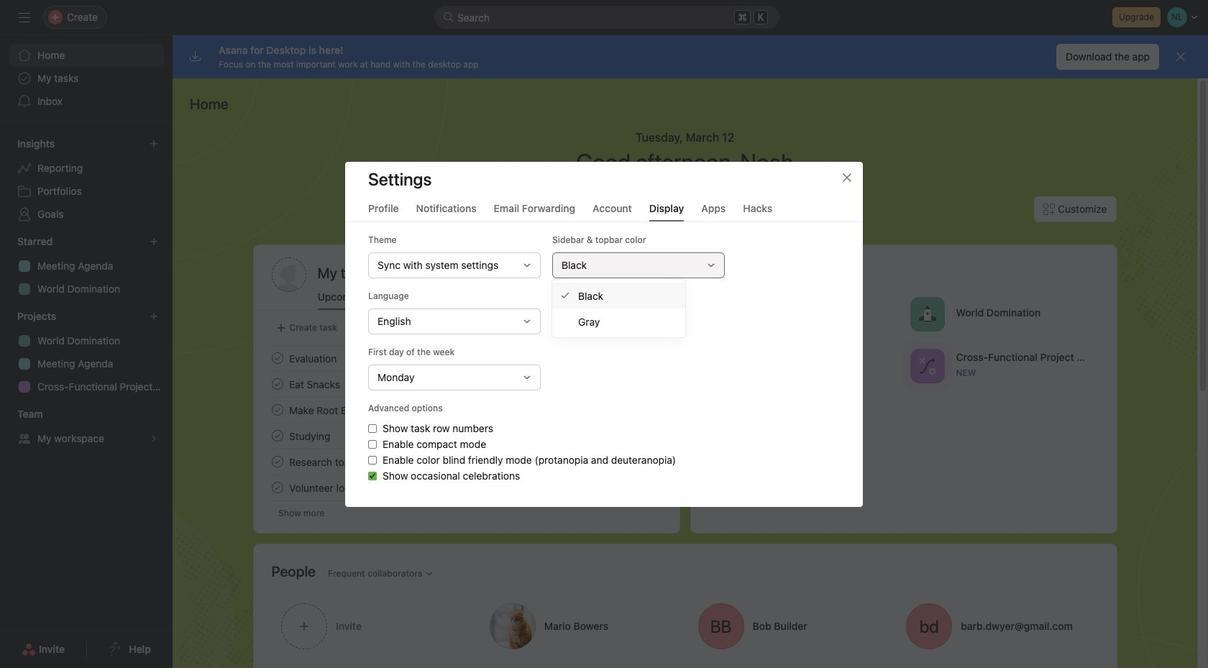 Task type: vqa. For each thing, say whether or not it's contained in the screenshot.
PROMINENT icon
yes



Task type: locate. For each thing, give the bounding box(es) containing it.
global element
[[0, 35, 173, 122]]

4 mark complete checkbox from the top
[[269, 427, 286, 444]]

mark complete image for mark complete checkbox
[[269, 453, 286, 470]]

5 mark complete checkbox from the top
[[269, 479, 286, 496]]

3 mark complete image from the top
[[269, 453, 286, 470]]

None checkbox
[[368, 456, 377, 464]]

2 mark complete image from the top
[[269, 427, 286, 444]]

mark complete image for third mark complete option from the top of the page
[[269, 401, 286, 419]]

0 vertical spatial mark complete image
[[269, 349, 286, 367]]

1 mark complete image from the top
[[269, 375, 286, 393]]

insights element
[[0, 131, 173, 229]]

Mark complete checkbox
[[269, 453, 286, 470]]

2 mark complete checkbox from the top
[[269, 375, 286, 393]]

dismiss image
[[1175, 51, 1187, 63]]

line_and_symbols image
[[918, 357, 936, 374]]

mark complete image
[[269, 349, 286, 367], [269, 401, 286, 419]]

None checkbox
[[368, 424, 377, 433], [368, 440, 377, 448], [368, 471, 377, 480], [368, 424, 377, 433], [368, 440, 377, 448], [368, 471, 377, 480]]

1 vertical spatial mark complete image
[[269, 401, 286, 419]]

close image
[[841, 172, 853, 183]]

Mark complete checkbox
[[269, 349, 286, 367], [269, 375, 286, 393], [269, 401, 286, 419], [269, 427, 286, 444], [269, 479, 286, 496]]

mark complete image for 5th mark complete option from the top of the page
[[269, 479, 286, 496]]

hide sidebar image
[[19, 12, 30, 23]]

prominent image
[[443, 12, 454, 23]]

rocket image
[[918, 305, 936, 323]]

2 mark complete image from the top
[[269, 401, 286, 419]]

mark complete image
[[269, 375, 286, 393], [269, 427, 286, 444], [269, 453, 286, 470], [269, 479, 286, 496]]

1 mark complete image from the top
[[269, 349, 286, 367]]

4 mark complete image from the top
[[269, 479, 286, 496]]



Task type: describe. For each thing, give the bounding box(es) containing it.
starred element
[[0, 229, 173, 303]]

add profile photo image
[[271, 257, 306, 292]]

teams element
[[0, 401, 173, 453]]

mark complete image for second mark complete option from the bottom of the page
[[269, 427, 286, 444]]

1 mark complete checkbox from the top
[[269, 349, 286, 367]]

mark complete image for second mark complete option from the top of the page
[[269, 375, 286, 393]]

3 mark complete checkbox from the top
[[269, 401, 286, 419]]

projects element
[[0, 303, 173, 401]]

mark complete image for first mark complete option from the top
[[269, 349, 286, 367]]



